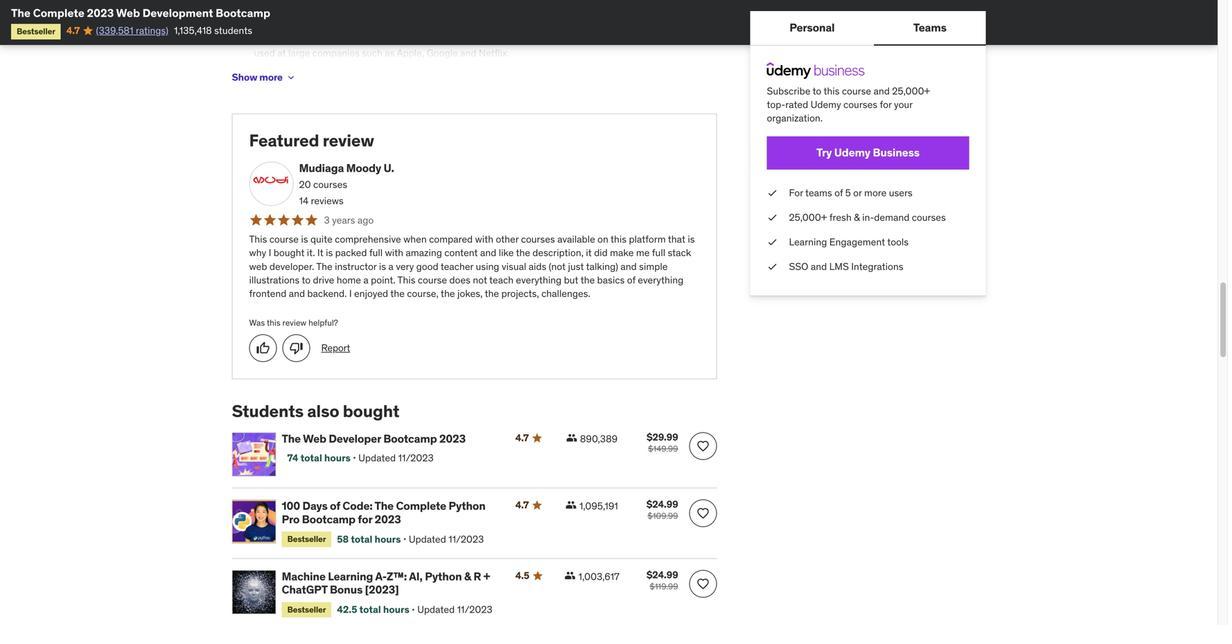 Task type: vqa. For each thing, say whether or not it's contained in the screenshot.
The Web Developer Bootcamp 2023 link
yes



Task type: describe. For each thing, give the bounding box(es) containing it.
teams
[[914, 20, 947, 35]]

the right but
[[581, 274, 595, 287]]

r
[[474, 570, 481, 584]]

z™:
[[387, 570, 407, 584]]

more inside button
[[259, 71, 283, 84]]

you'll
[[481, 33, 503, 46]]

available
[[557, 233, 595, 246]]

and inside subscribe to this course and 25,000+ top‑rated udemy courses for your organization.
[[874, 85, 890, 97]]

machine learning a-z™: ai, python & r + chatgpt bonus [2023]
[[282, 570, 490, 598]]

0 vertical spatial 11/2023
[[398, 452, 434, 465]]

+
[[484, 570, 490, 584]]

updated for ai,
[[417, 604, 455, 617]]

latest
[[573, 33, 597, 46]]

developer
[[329, 432, 381, 447]]

such
[[362, 47, 383, 59]]

0 horizontal spatial this
[[267, 318, 281, 329]]

of for 100 days of code: the complete python pro bootcamp for 2023
[[330, 500, 340, 514]]

visual
[[502, 260, 526, 273]]

course for the course has been updated to be 2023 ready
[[273, 33, 302, 46]]

simple
[[639, 260, 668, 273]]

11/2023 for python
[[457, 604, 493, 617]]

also
[[307, 401, 339, 422]]

2 everything from the left
[[638, 274, 684, 287]]

just
[[568, 260, 584, 273]]

try udemy business
[[817, 146, 920, 160]]

complete inside 100 days of code: the complete python pro bootcamp for 2023
[[396, 500, 446, 514]]

very
[[396, 260, 414, 273]]

is right the that
[[688, 233, 695, 246]]

0 vertical spatial updated 11/2023
[[358, 452, 434, 465]]

xsmall image for 1,003,617
[[565, 571, 576, 582]]

1 full from the left
[[369, 247, 383, 259]]

any
[[356, 63, 372, 76]]

aids
[[529, 260, 547, 273]]

the inside this course is quite comprehensive when compared with other courses available on this platform that is why i bought it. it is packed full with amazing content and like the description, it did make me full stack web developer. the instructor is a very good teacher using visual aids  (not just talking) and simple illustrations to drive home a point. this course does not teach everything but the basics of everything frontend and backend.  i enjoyed the course, the jokes, the projects, challenges.
[[316, 260, 333, 273]]

1 horizontal spatial tools
[[887, 236, 909, 248]]

$29.99 $149.99
[[647, 432, 678, 455]]

me
[[636, 247, 650, 259]]

1,135,418
[[174, 24, 212, 37]]

instructor
[[335, 260, 377, 273]]

of for for teams of 5 or more users
[[835, 187, 843, 199]]

100
[[282, 500, 300, 514]]

xsmall image for 1,095,191
[[566, 500, 577, 511]]

courses inside subscribe to this course and 25,000+ top‑rated udemy courses for your organization.
[[844, 99, 878, 111]]

the web developer bootcamp 2023 link
[[282, 432, 499, 447]]

1 horizontal spatial a
[[388, 260, 394, 273]]

tab list containing personal
[[750, 11, 986, 46]]

courses inside this course is quite comprehensive when compared with other courses available on this platform that is why i bought it. it is packed full with amazing content and like the description, it did make me full stack web developer. the instructor is a very good teacher using visual aids  (not just talking) and simple illustrations to drive home a point. this course does not teach everything but the basics of everything frontend and backend.  i enjoyed the course, the jokes, the projects, challenges.
[[521, 233, 555, 246]]

and down 'illustrations'
[[289, 288, 305, 300]]

udemy inside subscribe to this course and 25,000+ top‑rated udemy courses for your organization.
[[811, 99, 841, 111]]

the inside and you'll be learning the latest tools and technologies used at large companies such as apple, google and netflix.
[[556, 33, 570, 46]]

as
[[385, 47, 395, 59]]

courses inside mudiaga moody u. 20 courses 14 reviews
[[313, 178, 347, 191]]

but
[[564, 274, 579, 287]]

$149.99
[[648, 444, 678, 455]]

890,389
[[580, 433, 618, 446]]

hours for of
[[375, 534, 401, 546]]

course inside subscribe to this course and 25,000+ top‑rated udemy courses for your organization.
[[842, 85, 871, 97]]

enjoyed
[[354, 288, 388, 300]]

and you'll be learning the latest tools and technologies used at large companies such as apple, google and netflix.
[[254, 33, 697, 59]]

mudiaga
[[299, 161, 344, 176]]

lms
[[829, 261, 849, 273]]

when
[[403, 233, 427, 246]]

description,
[[533, 247, 584, 259]]

the for the web developer bootcamp 2023
[[282, 432, 301, 447]]

learning inside the machine learning a-z™: ai, python & r + chatgpt bonus [2023]
[[328, 570, 373, 584]]

business
[[873, 146, 920, 160]]

1 horizontal spatial web
[[303, 432, 326, 447]]

0 vertical spatial learning
[[789, 236, 827, 248]]

compared
[[429, 233, 473, 246]]

1 vertical spatial 25,000+
[[789, 211, 827, 224]]

subscribe to this course and 25,000+ top‑rated udemy courses for your organization.
[[767, 85, 930, 125]]

the down teach on the top left
[[485, 288, 499, 300]]

talking)
[[586, 260, 618, 273]]

the down point. in the top left of the page
[[390, 288, 405, 300]]

course,
[[407, 288, 439, 300]]

$29.99
[[647, 432, 678, 444]]

1,003,617
[[579, 571, 620, 584]]

why
[[249, 247, 266, 259]]

ago
[[358, 214, 374, 227]]

stack
[[668, 247, 691, 259]]

the for the course is taught by the
[[254, 3, 270, 16]]

personal button
[[750, 11, 874, 44]]

1 vertical spatial review
[[283, 318, 307, 329]]

42.5 total hours
[[337, 604, 410, 617]]

teacher
[[441, 260, 474, 273]]

1 horizontal spatial bought
[[343, 401, 400, 422]]

this inside subscribe to this course and 25,000+ top‑rated udemy courses for your organization.
[[824, 85, 840, 97]]

58
[[337, 534, 349, 546]]

74
[[287, 452, 298, 465]]

was this review helpful?
[[249, 318, 338, 329]]

students also bought
[[232, 401, 400, 422]]

25,000+ fresh & in-demand courses
[[789, 211, 946, 224]]

learning
[[519, 33, 554, 46]]

course down the good
[[418, 274, 447, 287]]

show more
[[232, 71, 283, 84]]

the inside 100 days of code: the complete python pro bootcamp for 2023
[[375, 500, 394, 514]]

it
[[317, 247, 324, 259]]

been
[[322, 33, 344, 46]]

total for days
[[351, 534, 373, 546]]

and up beautiful
[[460, 47, 477, 59]]

updated for the
[[409, 534, 446, 546]]

0 vertical spatial bestseller
[[17, 26, 55, 37]]

python inside 100 days of code: the complete python pro bootcamp for 2023
[[449, 500, 486, 514]]

this inside this course is quite comprehensive when compared with other courses available on this platform that is why i bought it. it is packed full with amazing content and like the description, it did make me full stack web developer. the instructor is a very good teacher using visual aids  (not just talking) and simple illustrations to drive home a point. this course does not teach everything but the basics of everything frontend and backend.  i enjoyed the course, the jokes, the projects, challenges.
[[611, 233, 627, 246]]

1 horizontal spatial review
[[323, 130, 374, 151]]

0 vertical spatial &
[[854, 211, 860, 224]]

ai,
[[409, 570, 423, 584]]

home
[[337, 274, 361, 287]]

and right sso
[[811, 261, 827, 273]]

this for this course is quite comprehensive when compared with other courses available on this platform that is why i bought it. it is packed full with amazing content and like the description, it did make me full stack web developer. the instructor is a very good teacher using visual aids  (not just talking) and simple illustrations to drive home a point. this course does not teach everything but the basics of everything frontend and backend.  i enjoyed the course, the jokes, the projects, challenges.
[[249, 233, 267, 246]]

20
[[299, 178, 311, 191]]

1 horizontal spatial with
[[475, 233, 494, 246]]

updated
[[346, 33, 382, 46]]

ratings)
[[136, 24, 168, 37]]

and down person
[[623, 33, 639, 46]]

netflix.
[[479, 47, 509, 59]]

is left taught at the top of page
[[304, 3, 311, 16]]

featured review
[[249, 130, 374, 151]]

[2023]
[[365, 583, 399, 598]]

students
[[232, 401, 304, 422]]

course for this course is quite comprehensive when compared with other courses available on this platform that is why i bought it. it is packed full with amazing content and like the description, it did make me full stack web developer. the instructor is a very good teacher using visual aids  (not just talking) and simple illustrations to drive home a point. this course does not teach everything but the basics of everything frontend and backend.  i enjoyed the course, the jokes, the projects, challenges.
[[269, 233, 299, 246]]

mark as helpful image
[[256, 342, 270, 355]]

engagement
[[830, 236, 885, 248]]

demand
[[874, 211, 910, 224]]

4.7 for the web developer bootcamp 2023
[[515, 432, 529, 445]]

quite
[[311, 233, 333, 246]]

for for and
[[880, 99, 892, 111]]

0 horizontal spatial a
[[363, 274, 369, 287]]

is right it
[[326, 247, 333, 259]]

& inside the machine learning a-z™: ai, python & r + chatgpt bonus [2023]
[[464, 570, 471, 584]]

is up point. in the top left of the page
[[379, 260, 386, 273]]

show
[[232, 71, 257, 84]]

bestseller for 100
[[287, 534, 326, 545]]

udemy business image
[[767, 62, 865, 79]]

58 total hours
[[337, 534, 401, 546]]

taught
[[313, 3, 342, 16]]

1,095,191
[[579, 501, 618, 513]]

teams button
[[874, 11, 986, 44]]

100 days of code: the complete python pro bootcamp for 2023
[[282, 500, 486, 527]]

corners,
[[374, 63, 409, 76]]

machine learning a-z™: ai, python & r + chatgpt bonus [2023] link
[[282, 570, 499, 598]]

xsmall image for for
[[767, 186, 778, 200]]

u.
[[384, 161, 394, 176]]

integrations
[[851, 261, 904, 273]]

companies
[[312, 47, 360, 59]]

cut
[[340, 63, 354, 76]]

1 vertical spatial with
[[385, 247, 403, 259]]

reviews
[[311, 195, 344, 207]]

fresh
[[830, 211, 852, 224]]

bonus
[[330, 583, 363, 598]]

(339,581
[[96, 24, 133, 37]]

subscribe
[[767, 85, 811, 97]]

comprehensive
[[335, 233, 401, 246]]

updated 11/2023 for python
[[417, 604, 493, 617]]



Task type: locate. For each thing, give the bounding box(es) containing it.
bootcamp
[[319, 17, 367, 29]]

bootcamp up 58 on the left of the page
[[302, 513, 356, 527]]

it
[[586, 247, 592, 259]]

0 vertical spatial complete
[[33, 6, 84, 20]]

100 days of code: the complete python pro bootcamp for 2023 link
[[282, 500, 499, 527]]

review up mark as unhelpful icon
[[283, 318, 307, 329]]

xsmall image right world
[[286, 72, 297, 83]]

to up as
[[384, 33, 393, 46]]

illustrations
[[249, 274, 300, 287]]

sso
[[789, 261, 809, 273]]

for left the your at the top right of the page
[[880, 99, 892, 111]]

this up world
[[254, 63, 272, 76]]

for
[[789, 187, 803, 199]]

web up (339,581 ratings)
[[116, 6, 140, 20]]

0 vertical spatial review
[[323, 130, 374, 151]]

python
[[449, 500, 486, 514], [425, 570, 462, 584]]

be up apple,
[[395, 33, 406, 46]]

bootcamp up students
[[216, 6, 270, 20]]

i down home
[[349, 288, 352, 300]]

1 horizontal spatial 25,000+
[[892, 85, 930, 97]]

bestseller for machine
[[287, 605, 326, 616]]

2 $24.99 from the top
[[647, 569, 678, 582]]

updated 11/2023 up ai,
[[409, 534, 484, 546]]

2 vertical spatial updated
[[417, 604, 455, 617]]

1 vertical spatial udemy
[[834, 146, 871, 160]]

course up at
[[273, 33, 302, 46]]

in- inside "leading in-person programming bootcamp"
[[609, 3, 621, 16]]

2023 inside 100 days of code: the complete python pro bootcamp for 2023
[[375, 513, 401, 527]]

hours for a-
[[383, 604, 410, 617]]

for
[[880, 99, 892, 111], [358, 513, 372, 527]]

hours
[[324, 452, 351, 465], [375, 534, 401, 546], [383, 604, 410, 617]]

top‑rated
[[767, 99, 808, 111]]

1 vertical spatial wishlist image
[[696, 507, 710, 521]]

5
[[845, 187, 851, 199]]

2 vertical spatial 11/2023
[[457, 604, 493, 617]]

0 vertical spatial web
[[116, 6, 140, 20]]

full up simple
[[652, 247, 666, 259]]

tools right the 'latest'
[[599, 33, 620, 46]]

xsmall image left 1,095,191
[[566, 500, 577, 511]]

courses up reviews
[[313, 178, 347, 191]]

xsmall image inside show more button
[[286, 72, 297, 83]]

to down udemy business image
[[813, 85, 822, 97]]

2 full from the left
[[652, 247, 666, 259]]

1 wishlist image from the top
[[696, 440, 710, 454]]

0 horizontal spatial complete
[[33, 6, 84, 20]]

updated up ai,
[[409, 534, 446, 546]]

show more button
[[232, 64, 297, 91]]

in- right leading
[[609, 3, 621, 16]]

this up make
[[611, 233, 627, 246]]

updated down the web developer bootcamp 2023
[[358, 452, 396, 465]]

1 vertical spatial in-
[[862, 211, 874, 224]]

bought
[[274, 247, 305, 259], [343, 401, 400, 422]]

the up visual
[[516, 247, 530, 259]]

1 vertical spatial bought
[[343, 401, 400, 422]]

1 vertical spatial python
[[425, 570, 462, 584]]

& right fresh
[[854, 211, 860, 224]]

that
[[668, 233, 686, 246]]

pro
[[282, 513, 300, 527]]

this
[[254, 63, 272, 76], [249, 233, 267, 246], [398, 274, 416, 287]]

make
[[610, 247, 634, 259]]

of inside this course is quite comprehensive when compared with other courses available on this platform that is why i bought it. it is packed full with amazing content and like the description, it did make me full stack web developer. the instructor is a very good teacher using visual aids  (not just talking) and simple illustrations to drive home a point. this course does not teach everything but the basics of everything frontend and backend.  i enjoyed the course, the jokes, the projects, challenges.
[[627, 274, 636, 287]]

2 vertical spatial hours
[[383, 604, 410, 617]]

the right "by"
[[357, 3, 371, 16]]

complete
[[33, 6, 84, 20], [396, 500, 446, 514]]

1 horizontal spatial everything
[[638, 274, 684, 287]]

in- up engagement
[[862, 211, 874, 224]]

the for the complete 2023 web development bootcamp
[[11, 6, 31, 20]]

with up very in the top left of the page
[[385, 247, 403, 259]]

1 vertical spatial complete
[[396, 500, 446, 514]]

has
[[304, 33, 320, 46]]

$24.99 left wishlist icon
[[647, 569, 678, 582]]

bootcamp inside 100 days of code: the complete python pro bootcamp for 2023
[[302, 513, 356, 527]]

$24.99 for 100 days of code: the complete python pro bootcamp for 2023
[[647, 499, 678, 511]]

xsmall image left sso
[[767, 260, 778, 274]]

web
[[116, 6, 140, 20], [303, 432, 326, 447]]

of
[[835, 187, 843, 199], [627, 274, 636, 287], [330, 500, 340, 514]]

for inside 100 days of code: the complete python pro bootcamp for 2023
[[358, 513, 372, 527]]

0 horizontal spatial full
[[369, 247, 383, 259]]

wishlist image
[[696, 440, 710, 454], [696, 507, 710, 521]]

course for the course is taught by the
[[273, 3, 302, 16]]

to left drive
[[302, 274, 311, 287]]

1 horizontal spatial be
[[505, 33, 516, 46]]

courses left the your at the top right of the page
[[844, 99, 878, 111]]

a left very in the top left of the page
[[388, 260, 394, 273]]

0 horizontal spatial &
[[464, 570, 471, 584]]

bought up the developer.
[[274, 247, 305, 259]]

0 horizontal spatial learning
[[328, 570, 373, 584]]

wishlist image for 100 days of code: the complete python pro bootcamp for 2023
[[696, 507, 710, 521]]

by
[[344, 3, 355, 16]]

1 horizontal spatial to
[[384, 33, 393, 46]]

2023
[[87, 6, 114, 20], [409, 33, 432, 46], [439, 432, 466, 447], [375, 513, 401, 527]]

1 vertical spatial updated
[[409, 534, 446, 546]]

other
[[496, 233, 519, 246]]

1 vertical spatial hours
[[375, 534, 401, 546]]

25,000+ down teams at the right
[[789, 211, 827, 224]]

0 horizontal spatial web
[[116, 6, 140, 20]]

$24.99 down $149.99
[[647, 499, 678, 511]]

0 vertical spatial updated
[[358, 452, 396, 465]]

for up '58 total hours' at the bottom left of the page
[[358, 513, 372, 527]]

2 vertical spatial of
[[330, 500, 340, 514]]

updated down ai,
[[417, 604, 455, 617]]

google
[[427, 47, 458, 59]]

of right days
[[330, 500, 340, 514]]

0 horizontal spatial in-
[[609, 3, 621, 16]]

real- world projects
[[254, 63, 700, 89]]

and up 'try udemy business'
[[874, 85, 890, 97]]

days
[[302, 500, 328, 514]]

course up the developer.
[[269, 233, 299, 246]]

1 vertical spatial 4.7
[[515, 432, 529, 445]]

2 vertical spatial bestseller
[[287, 605, 326, 616]]

course for this course doesn't cut any corners, there are beautiful
[[274, 63, 304, 76]]

developer.
[[270, 260, 314, 273]]

web up 74 total hours
[[303, 432, 326, 447]]

1 vertical spatial for
[[358, 513, 372, 527]]

0 horizontal spatial more
[[259, 71, 283, 84]]

2 be from the left
[[505, 33, 516, 46]]

0 vertical spatial this
[[254, 63, 272, 76]]

1 vertical spatial 11/2023
[[449, 534, 484, 546]]

1 horizontal spatial bootcamp
[[302, 513, 356, 527]]

0 vertical spatial $24.99
[[647, 499, 678, 511]]

learning up sso
[[789, 236, 827, 248]]

0 vertical spatial to
[[384, 33, 393, 46]]

0 vertical spatial hours
[[324, 452, 351, 465]]

bootcamp right developer on the bottom of the page
[[383, 432, 437, 447]]

hours down '100 days of code: the complete python pro bootcamp for 2023' link at the left of page
[[375, 534, 401, 546]]

the down does
[[441, 288, 455, 300]]

1 vertical spatial i
[[349, 288, 352, 300]]

wishlist image
[[696, 578, 710, 592]]

wishlist image right $149.99
[[696, 440, 710, 454]]

xsmall image
[[286, 72, 297, 83], [767, 260, 778, 274], [566, 500, 577, 511], [565, 571, 576, 582]]

0 vertical spatial 4.7
[[66, 24, 80, 37]]

apple,
[[397, 47, 424, 59]]

course down udemy business image
[[842, 85, 871, 97]]

mark as unhelpful image
[[289, 342, 303, 355]]

more down used
[[259, 71, 283, 84]]

was
[[249, 318, 265, 329]]

2 vertical spatial updated 11/2023
[[417, 604, 493, 617]]

development
[[143, 6, 213, 20]]

total for learning
[[359, 604, 381, 617]]

for teams of 5 or more users
[[789, 187, 913, 199]]

course
[[273, 3, 302, 16], [273, 33, 302, 46], [274, 63, 304, 76], [842, 85, 871, 97], [269, 233, 299, 246], [418, 274, 447, 287]]

with left other
[[475, 233, 494, 246]]

tools down demand
[[887, 236, 909, 248]]

and down make
[[621, 260, 637, 273]]

11/2023 down r
[[457, 604, 493, 617]]

this up why
[[249, 233, 267, 246]]

teams
[[806, 187, 832, 199]]

$109.99
[[648, 511, 678, 522]]

review
[[323, 130, 374, 151], [283, 318, 307, 329]]

updated 11/2023 for complete
[[409, 534, 484, 546]]

this down very in the top left of the page
[[398, 274, 416, 287]]

i right why
[[269, 247, 271, 259]]

to inside this course is quite comprehensive when compared with other courses available on this platform that is why i bought it. it is packed full with amazing content and like the description, it did make me full stack web developer. the instructor is a very good teacher using visual aids  (not just talking) and simple illustrations to drive home a point. this course does not teach everything but the basics of everything frontend and backend.  i enjoyed the course, the jokes, the projects, challenges.
[[302, 274, 311, 287]]

python inside the machine learning a-z™: ai, python & r + chatgpt bonus [2023]
[[425, 570, 462, 584]]

2 horizontal spatial this
[[824, 85, 840, 97]]

a
[[388, 260, 394, 273], [363, 274, 369, 287]]

2 horizontal spatial to
[[813, 85, 822, 97]]

0 horizontal spatial of
[[330, 500, 340, 514]]

1 vertical spatial a
[[363, 274, 369, 287]]

3
[[324, 214, 330, 227]]

0 vertical spatial udemy
[[811, 99, 841, 111]]

0 horizontal spatial review
[[283, 318, 307, 329]]

is
[[304, 3, 311, 16], [301, 233, 308, 246], [688, 233, 695, 246], [326, 247, 333, 259], [379, 260, 386, 273]]

11/2023 for complete
[[449, 534, 484, 546]]

2 vertical spatial to
[[302, 274, 311, 287]]

1 vertical spatial to
[[813, 85, 822, 97]]

to
[[384, 33, 393, 46], [813, 85, 822, 97], [302, 274, 311, 287]]

0 vertical spatial a
[[388, 260, 394, 273]]

point.
[[371, 274, 396, 287]]

course down at
[[274, 63, 304, 76]]

1 everything from the left
[[516, 274, 562, 287]]

course up programming
[[273, 3, 302, 16]]

1 horizontal spatial complete
[[396, 500, 446, 514]]

1 vertical spatial tools
[[887, 236, 909, 248]]

(339,581 ratings)
[[96, 24, 168, 37]]

1 horizontal spatial of
[[627, 274, 636, 287]]

more right or
[[864, 187, 887, 199]]

1 vertical spatial this
[[611, 233, 627, 246]]

this right was
[[267, 318, 281, 329]]

to inside subscribe to this course and 25,000+ top‑rated udemy courses for your organization.
[[813, 85, 822, 97]]

0 vertical spatial with
[[475, 233, 494, 246]]

0 vertical spatial tools
[[599, 33, 620, 46]]

0 horizontal spatial i
[[269, 247, 271, 259]]

total right 74
[[301, 452, 322, 465]]

1 horizontal spatial full
[[652, 247, 666, 259]]

0 vertical spatial in-
[[609, 3, 621, 16]]

a up enjoyed
[[363, 274, 369, 287]]

2 wishlist image from the top
[[696, 507, 710, 521]]

courses right demand
[[912, 211, 946, 224]]

1 vertical spatial total
[[351, 534, 373, 546]]

bought up the web developer bootcamp 2023
[[343, 401, 400, 422]]

for for the
[[358, 513, 372, 527]]

teach
[[489, 274, 514, 287]]

xsmall image for learning
[[767, 236, 778, 249]]

this course is quite comprehensive when compared with other courses available on this platform that is why i bought it. it is packed full with amazing content and like the description, it did make me full stack web developer. the instructor is a very good teacher using visual aids  (not just talking) and simple illustrations to drive home a point. this course does not teach everything but the basics of everything frontend and backend.  i enjoyed the course, the jokes, the projects, challenges.
[[249, 233, 695, 300]]

bought inside this course is quite comprehensive when compared with other courses available on this platform that is why i bought it. it is packed full with amazing content and like the description, it did make me full stack web developer. the instructor is a very good teacher using visual aids  (not just talking) and simple illustrations to drive home a point. this course does not teach everything but the basics of everything frontend and backend.  i enjoyed the course, the jokes, the projects, challenges.
[[274, 247, 305, 259]]

0 vertical spatial 25,000+
[[892, 85, 930, 97]]

total
[[301, 452, 322, 465], [351, 534, 373, 546], [359, 604, 381, 617]]

xsmall image for 25,000+
[[767, 211, 778, 225]]

xsmall image for sso and lms integrations
[[767, 260, 778, 274]]

person
[[621, 3, 653, 16]]

this for this course doesn't cut any corners, there are beautiful
[[254, 63, 272, 76]]

0 vertical spatial this
[[824, 85, 840, 97]]

0 horizontal spatial tools
[[599, 33, 620, 46]]

try
[[817, 146, 832, 160]]

and left you'll
[[462, 33, 479, 46]]

doesn't
[[306, 63, 338, 76]]

leading in-person programming bootcamp
[[254, 3, 653, 29]]

2 vertical spatial total
[[359, 604, 381, 617]]

bestseller
[[17, 26, 55, 37], [287, 534, 326, 545], [287, 605, 326, 616]]

11/2023 down the web developer bootcamp 2023 link
[[398, 452, 434, 465]]

4.7 for 100 days of code: the complete python pro bootcamp for 2023
[[515, 500, 529, 512]]

learning left a-
[[328, 570, 373, 584]]

for inside subscribe to this course and 25,000+ top‑rated udemy courses for your organization.
[[880, 99, 892, 111]]

1 be from the left
[[395, 33, 406, 46]]

0 horizontal spatial to
[[302, 274, 311, 287]]

mudiaga moody uwojeya image
[[249, 162, 294, 206]]

and up using
[[480, 247, 496, 259]]

be inside and you'll be learning the latest tools and technologies used at large companies such as apple, google and netflix.
[[505, 33, 516, 46]]

11/2023
[[398, 452, 434, 465], [449, 534, 484, 546], [457, 604, 493, 617]]

featured
[[249, 130, 319, 151]]

1 horizontal spatial &
[[854, 211, 860, 224]]

$24.99
[[647, 499, 678, 511], [647, 569, 678, 582]]

0 vertical spatial python
[[449, 500, 486, 514]]

tools inside and you'll be learning the latest tools and technologies used at large companies such as apple, google and netflix.
[[599, 33, 620, 46]]

did
[[594, 247, 608, 259]]

0 vertical spatial bootcamp
[[216, 6, 270, 20]]

0 horizontal spatial be
[[395, 33, 406, 46]]

total right 58 on the left of the page
[[351, 534, 373, 546]]

1 vertical spatial $24.99
[[647, 569, 678, 582]]

0 vertical spatial total
[[301, 452, 322, 465]]

be right you'll
[[505, 33, 516, 46]]

be
[[395, 33, 406, 46], [505, 33, 516, 46]]

0 vertical spatial for
[[880, 99, 892, 111]]

& left r
[[464, 570, 471, 584]]

it.
[[307, 247, 315, 259]]

2 horizontal spatial bootcamp
[[383, 432, 437, 447]]

updated 11/2023 down the web developer bootcamp 2023 link
[[358, 452, 434, 465]]

good
[[416, 260, 439, 273]]

xsmall image left 1,003,617
[[565, 571, 576, 582]]

hours down [2023]
[[383, 604, 410, 617]]

courses up description,
[[521, 233, 555, 246]]

tab list
[[750, 11, 986, 46]]

updated 11/2023
[[358, 452, 434, 465], [409, 534, 484, 546], [417, 604, 493, 617]]

packed
[[335, 247, 367, 259]]

xsmall image
[[767, 186, 778, 200], [767, 211, 778, 225], [767, 236, 778, 249], [566, 433, 577, 444]]

2 vertical spatial this
[[398, 274, 416, 287]]

0 vertical spatial bought
[[274, 247, 305, 259]]

1 vertical spatial web
[[303, 432, 326, 447]]

2 vertical spatial 4.7
[[515, 500, 529, 512]]

or
[[853, 187, 862, 199]]

students
[[214, 24, 252, 37]]

projects
[[283, 77, 321, 89]]

of left 5
[[835, 187, 843, 199]]

25,000+ inside subscribe to this course and 25,000+ top‑rated udemy courses for your organization.
[[892, 85, 930, 97]]

beautiful
[[453, 63, 491, 76]]

the for the course has been updated to be 2023 ready
[[254, 33, 270, 46]]

11/2023 up r
[[449, 534, 484, 546]]

14
[[299, 195, 309, 207]]

0 horizontal spatial for
[[358, 513, 372, 527]]

updated 11/2023 down r
[[417, 604, 493, 617]]

(not
[[549, 260, 566, 273]]

1 horizontal spatial for
[[880, 99, 892, 111]]

review up moody
[[323, 130, 374, 151]]

backend.
[[307, 288, 347, 300]]

full down the comprehensive
[[369, 247, 383, 259]]

udemy right try
[[834, 146, 871, 160]]

of inside 100 days of code: the complete python pro bootcamp for 2023
[[330, 500, 340, 514]]

1 vertical spatial updated 11/2023
[[409, 534, 484, 546]]

of right basics
[[627, 274, 636, 287]]

is up "it."
[[301, 233, 308, 246]]

the
[[357, 3, 371, 16], [556, 33, 570, 46], [516, 247, 530, 259], [581, 274, 595, 287], [390, 288, 405, 300], [441, 288, 455, 300], [485, 288, 499, 300]]

hours down developer on the bottom of the page
[[324, 452, 351, 465]]

1 $24.99 from the top
[[647, 499, 678, 511]]

large
[[288, 47, 310, 59]]

0 horizontal spatial with
[[385, 247, 403, 259]]

everything down simple
[[638, 274, 684, 287]]

your
[[894, 99, 913, 111]]

code:
[[343, 500, 373, 514]]

0 horizontal spatial bought
[[274, 247, 305, 259]]

the left the 'latest'
[[556, 33, 570, 46]]

1 horizontal spatial i
[[349, 288, 352, 300]]

total right 42.5
[[359, 604, 381, 617]]

1 vertical spatial of
[[627, 274, 636, 287]]

1 vertical spatial this
[[249, 233, 267, 246]]

udemy up 'organization.'
[[811, 99, 841, 111]]

used
[[254, 47, 275, 59]]

this down udemy business image
[[824, 85, 840, 97]]

2 horizontal spatial of
[[835, 187, 843, 199]]

there
[[411, 63, 434, 76]]

1 vertical spatial bestseller
[[287, 534, 326, 545]]

wishlist image for the web developer bootcamp 2023
[[696, 440, 710, 454]]

1 vertical spatial &
[[464, 570, 471, 584]]

25,000+ up the your at the top right of the page
[[892, 85, 930, 97]]

1 horizontal spatial more
[[864, 187, 887, 199]]

$24.99 for machine learning a-z™: ai, python & r + chatgpt bonus [2023]
[[647, 569, 678, 582]]



